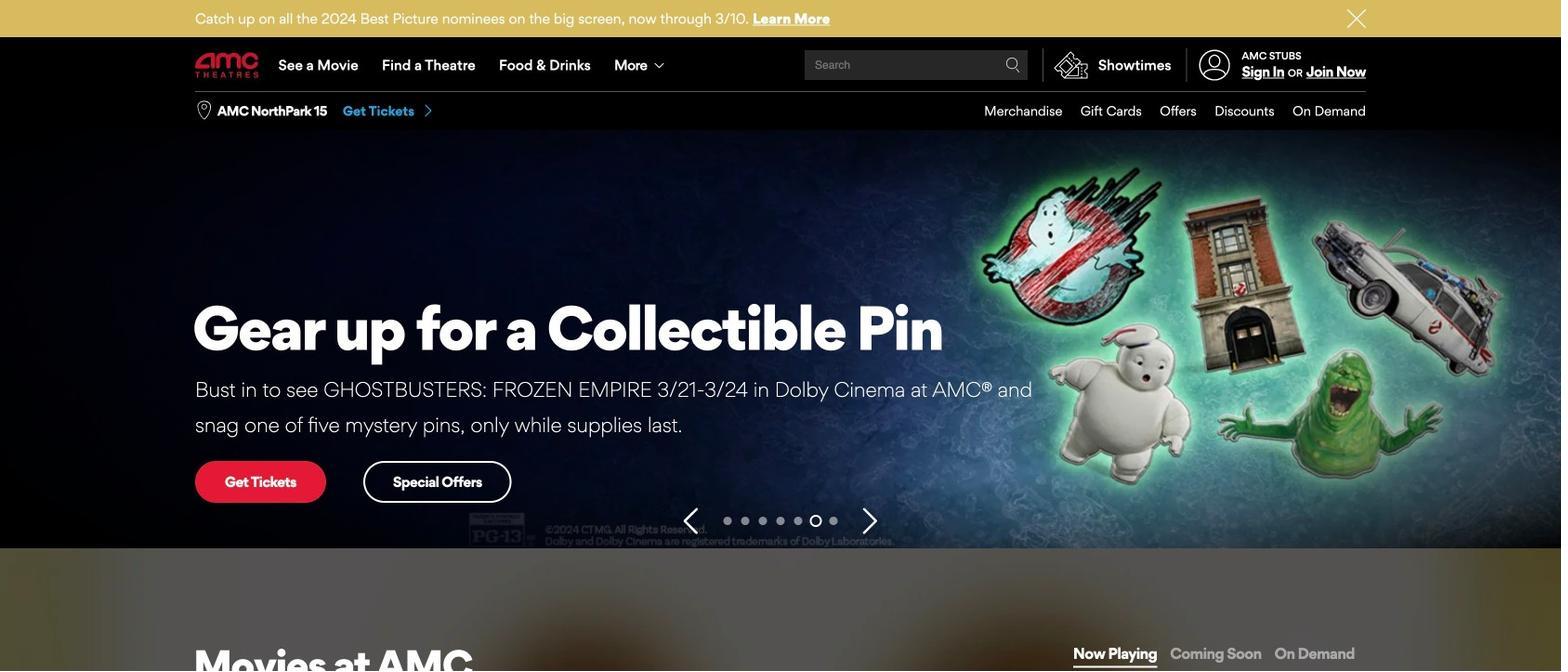 Task type: locate. For each thing, give the bounding box(es) containing it.
menu item
[[966, 92, 1063, 130], [1063, 92, 1142, 130], [1142, 92, 1197, 130], [1197, 92, 1275, 130], [1275, 92, 1366, 130]]

sign in or join amc stubs element
[[1186, 39, 1366, 91]]

menu
[[195, 39, 1366, 91], [966, 92, 1366, 130]]

ghostbusters: frozen empire dolby pins image
[[0, 130, 1561, 548]]

search the AMC website text field
[[812, 58, 1006, 72]]

1 vertical spatial menu
[[966, 92, 1366, 130]]

amc logo image
[[195, 52, 260, 78], [195, 52, 260, 78]]

4 menu item from the left
[[1197, 92, 1275, 130]]

user profile image
[[1189, 50, 1241, 80]]

1 menu item from the left
[[966, 92, 1063, 130]]



Task type: vqa. For each thing, say whether or not it's contained in the screenshot.
3rd menu item
yes



Task type: describe. For each thing, give the bounding box(es) containing it.
3 menu item from the left
[[1142, 92, 1197, 130]]

showtimes image
[[1044, 48, 1099, 82]]

2 menu item from the left
[[1063, 92, 1142, 130]]

5 menu item from the left
[[1275, 92, 1366, 130]]

0 vertical spatial menu
[[195, 39, 1366, 91]]

submit search icon image
[[1006, 58, 1021, 72]]



